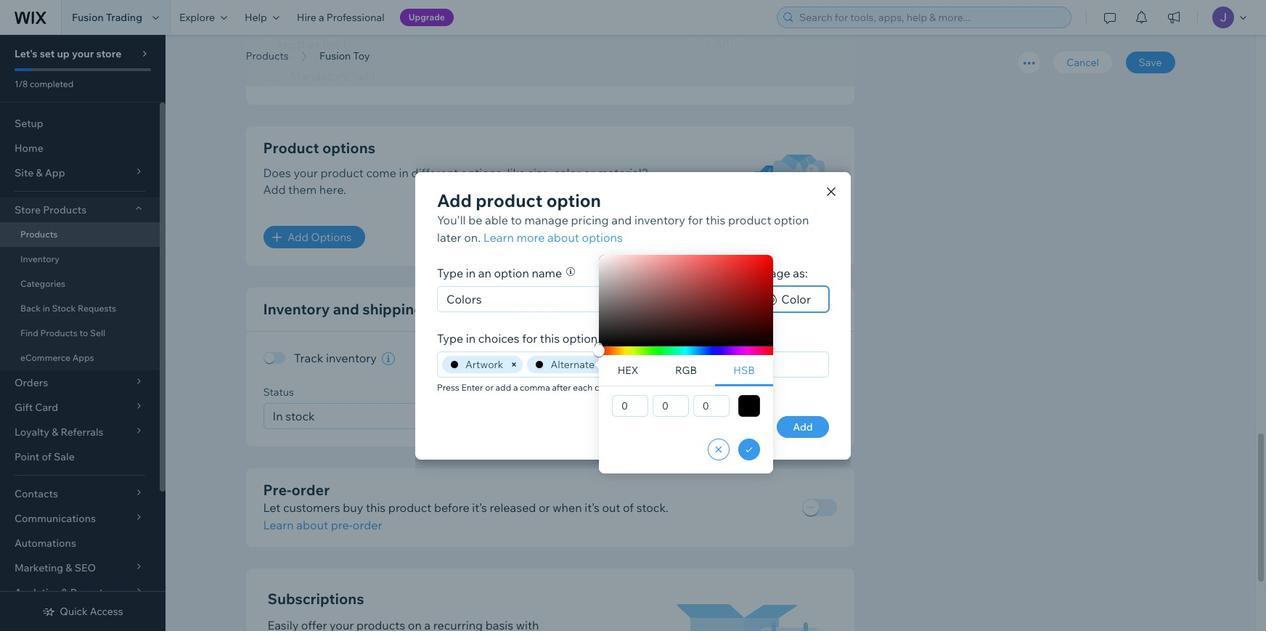 Task type: vqa. For each thing, say whether or not it's contained in the screenshot.
left Cotton
no



Task type: describe. For each thing, give the bounding box(es) containing it.
type for type in an option name
[[437, 265, 464, 280]]

track inventory
[[294, 351, 377, 366]]

learn inside the pre-order let customers buy this product before it's released or when it's out of stock. learn about pre-order
[[263, 517, 294, 532]]

material?
[[598, 166, 648, 180]]

does
[[263, 166, 291, 180]]

point of sale link
[[0, 444, 160, 469]]

1 horizontal spatial order
[[353, 517, 382, 532]]

store products
[[15, 203, 87, 216]]

B field
[[698, 396, 725, 416]]

add for add
[[793, 420, 813, 433]]

options inside learn more about options link
[[582, 230, 623, 244]]

ecommerce apps link
[[0, 346, 160, 370]]

upgrade
[[409, 12, 445, 23]]

store
[[15, 203, 41, 216]]

product options
[[263, 139, 375, 157]]

automations
[[15, 537, 76, 550]]

add options
[[288, 231, 352, 244]]

inventory and shipping
[[263, 300, 423, 318]]

quick
[[60, 605, 88, 618]]

on.
[[464, 230, 481, 244]]

1 vertical spatial cancel
[[723, 420, 755, 433]]

stock.
[[637, 500, 669, 515]]

color
[[782, 292, 811, 306]]

hire a professional link
[[288, 0, 393, 35]]

set
[[40, 47, 55, 60]]

toy
[[353, 49, 370, 62]]

let's
[[15, 47, 37, 60]]

in inside does your product come in different options, like size, color or material? add them here.
[[399, 166, 409, 180]]

1 horizontal spatial a
[[513, 382, 518, 393]]

option up alternate
[[563, 331, 598, 345]]

choices
[[478, 331, 520, 345]]

page
[[763, 265, 791, 280]]

this inside you'll be able to manage pricing and inventory for this product option later on.
[[706, 212, 726, 227]]

inventory for inventory and shipping
[[263, 300, 330, 318]]

learn more about options link
[[483, 228, 623, 246]]

able
[[485, 212, 508, 227]]

2 it's from the left
[[585, 500, 600, 515]]

none number field inside form
[[708, 32, 784, 58]]

stock
[[52, 303, 76, 314]]

field
[[352, 69, 376, 83]]

store
[[96, 47, 122, 60]]

each
[[573, 382, 593, 393]]

sale
[[54, 450, 75, 463]]

product up able
[[476, 189, 543, 211]]

add inside does your product come in different options, like size, color or material? add them here.
[[263, 182, 286, 197]]

this inside the pre-order let customers buy this product before it's released or when it's out of stock. learn about pre-order
[[366, 500, 386, 515]]

out
[[602, 500, 621, 515]]

add options button
[[263, 226, 365, 249]]

point of sale
[[15, 450, 75, 463]]

you'll
[[437, 212, 466, 227]]

your inside sidebar element
[[72, 47, 94, 60]]

press enter or add a comma after each choice.
[[437, 382, 623, 393]]

e.g., "What would you like engraved on your watch?" text field
[[268, 32, 686, 58]]

automations link
[[0, 531, 160, 556]]

sidebar element
[[0, 35, 166, 631]]

color
[[554, 166, 581, 180]]

upgrade button
[[400, 9, 454, 26]]

hex
[[618, 364, 639, 377]]

artwork
[[466, 358, 504, 371]]

list button
[[672, 286, 745, 312]]

mandatory field
[[290, 69, 376, 83]]

pricing
[[571, 212, 609, 227]]

when
[[553, 500, 582, 515]]

you'll be able to manage pricing and inventory for this product option later on.
[[437, 212, 809, 244]]

help
[[245, 11, 267, 24]]

ecommerce apps
[[20, 352, 94, 363]]

completed
[[30, 78, 74, 89]]

different
[[411, 166, 458, 180]]

learn about pre-order link
[[263, 516, 382, 533]]

up
[[57, 47, 70, 60]]

let's set up your store
[[15, 47, 122, 60]]

before
[[434, 500, 470, 515]]

after
[[552, 382, 571, 393]]

shipping
[[658, 385, 700, 398]]

rgb
[[675, 364, 697, 377]]

lb
[[818, 409, 828, 423]]

shipping
[[363, 300, 423, 318]]

0.0 number field
[[663, 403, 813, 428]]

for inside you'll be able to manage pricing and inventory for this product option later on.
[[688, 212, 703, 227]]

type in choices for this option
[[437, 331, 598, 345]]

0 horizontal spatial order
[[292, 480, 330, 499]]

type in an option name
[[437, 265, 562, 280]]

1 it's from the left
[[472, 500, 487, 515]]

find products to sell link
[[0, 321, 160, 346]]

0 horizontal spatial inventory
[[326, 351, 377, 366]]

back
[[20, 303, 41, 314]]

home link
[[0, 136, 160, 160]]

of inside point of sale link
[[42, 450, 51, 463]]

e.g., Size or Weight field
[[442, 287, 645, 311]]

does your product come in different options, like size, color or material? add them here.
[[263, 166, 648, 197]]

first time_stores_subsciptions and reccuring orders_calender and box copy image
[[677, 604, 833, 631]]

1 horizontal spatial this
[[540, 331, 560, 345]]

point
[[15, 450, 39, 463]]

show in product page as:
[[672, 265, 808, 280]]

add product option
[[437, 189, 601, 211]]

product inside does your product come in different options, like size, color or material? add them here.
[[321, 166, 364, 180]]

press
[[437, 382, 460, 393]]

in for as:
[[705, 265, 715, 280]]

apps
[[72, 352, 94, 363]]

your inside does your product come in different options, like size, color or material? add them here.
[[294, 166, 318, 180]]

products down store on the top
[[20, 229, 58, 240]]

tab list containing hex
[[599, 355, 773, 386]]

1/8 completed
[[15, 78, 74, 89]]

0 horizontal spatial or
[[485, 382, 494, 393]]

products inside form
[[246, 49, 289, 62]]

quick access
[[60, 605, 123, 618]]

products inside dropdown button
[[43, 203, 87, 216]]

professional
[[327, 11, 385, 24]]

show
[[672, 265, 702, 280]]



Task type: locate. For each thing, give the bounding box(es) containing it.
options down the pricing at the top of page
[[582, 230, 623, 244]]

store products button
[[0, 198, 160, 222]]

add left lb
[[793, 420, 813, 433]]

option right an
[[494, 265, 529, 280]]

hsb
[[734, 364, 755, 377]]

quick access button
[[42, 605, 123, 618]]

about
[[548, 230, 579, 244], [297, 517, 328, 532]]

1 horizontal spatial fusion
[[320, 49, 351, 62]]

or for order
[[539, 500, 550, 515]]

add right plus xs image
[[288, 231, 309, 244]]

S field
[[658, 396, 684, 416]]

learn more about options
[[483, 230, 623, 244]]

0 vertical spatial your
[[72, 47, 94, 60]]

0 vertical spatial cancel button
[[1054, 52, 1113, 73]]

to inside sidebar element
[[80, 328, 88, 338]]

color button
[[746, 286, 829, 312]]

product left before
[[388, 500, 432, 515]]

2 horizontal spatial or
[[584, 166, 595, 180]]

type left choices
[[437, 331, 464, 345]]

enter
[[461, 382, 483, 393]]

in for this
[[466, 331, 476, 345]]

None field
[[619, 352, 824, 377], [268, 403, 422, 428], [465, 403, 635, 428], [619, 352, 824, 377], [268, 403, 422, 428], [465, 403, 635, 428]]

option up as:
[[774, 212, 809, 227]]

or left add
[[485, 382, 494, 393]]

1 horizontal spatial about
[[548, 230, 579, 244]]

inventory inside sidebar element
[[20, 253, 59, 264]]

this right "buy"
[[366, 500, 386, 515]]

0 horizontal spatial and
[[333, 300, 359, 318]]

mandatory
[[290, 69, 349, 83]]

0 horizontal spatial your
[[72, 47, 94, 60]]

and
[[612, 212, 632, 227], [333, 300, 359, 318]]

back in stock requests
[[20, 303, 116, 314]]

a right add
[[513, 382, 518, 393]]

in left choices
[[466, 331, 476, 345]]

inventory inside you'll be able to manage pricing and inventory for this product option later on.
[[635, 212, 686, 227]]

1 vertical spatial this
[[540, 331, 560, 345]]

it's left out at the left of the page
[[585, 500, 600, 515]]

pre-
[[331, 517, 353, 532]]

buy
[[343, 500, 363, 515]]

1 vertical spatial fusion
[[320, 49, 351, 62]]

this
[[706, 212, 726, 227], [540, 331, 560, 345], [366, 500, 386, 515]]

0 horizontal spatial fusion
[[72, 11, 104, 24]]

add
[[263, 182, 286, 197], [437, 189, 472, 211], [288, 231, 309, 244], [793, 420, 813, 433]]

or
[[584, 166, 595, 180], [485, 382, 494, 393], [539, 500, 550, 515]]

0 vertical spatial options
[[322, 139, 375, 157]]

status
[[263, 385, 294, 398]]

0 horizontal spatial for
[[522, 331, 538, 345]]

to right able
[[511, 212, 522, 227]]

0 horizontal spatial it's
[[472, 500, 487, 515]]

1 vertical spatial learn
[[263, 517, 294, 532]]

fusion for fusion trading
[[72, 11, 104, 24]]

learn down let
[[263, 517, 294, 532]]

it's right before
[[472, 500, 487, 515]]

1 vertical spatial about
[[297, 517, 328, 532]]

products link
[[239, 49, 296, 63], [0, 222, 160, 247]]

option
[[547, 189, 601, 211], [774, 212, 809, 227], [494, 265, 529, 280], [563, 331, 598, 345]]

0 horizontal spatial options
[[322, 139, 375, 157]]

hsb button
[[715, 355, 773, 386]]

1 horizontal spatial your
[[294, 166, 318, 180]]

to
[[511, 212, 522, 227], [80, 328, 88, 338]]

shipping weight
[[658, 385, 735, 398]]

like
[[507, 166, 526, 180]]

1 horizontal spatial to
[[511, 212, 522, 227]]

inventory down material?
[[635, 212, 686, 227]]

Search for tools, apps, help & more... field
[[795, 7, 1067, 28]]

in right come
[[399, 166, 409, 180]]

trading
[[106, 11, 142, 24]]

1 vertical spatial order
[[353, 517, 382, 532]]

in right the back
[[43, 303, 50, 314]]

learn
[[483, 230, 514, 244], [263, 517, 294, 532]]

it's
[[472, 500, 487, 515], [585, 500, 600, 515]]

categories
[[20, 278, 65, 289]]

your right up
[[72, 47, 94, 60]]

products link down store products
[[0, 222, 160, 247]]

product
[[263, 139, 319, 157]]

0 horizontal spatial learn
[[263, 517, 294, 532]]

in for name
[[466, 265, 476, 280]]

of inside the pre-order let customers buy this product before it's released or when it's out of stock. learn about pre-order
[[623, 500, 634, 515]]

product inside you'll be able to manage pricing and inventory for this product option later on.
[[728, 212, 772, 227]]

0 vertical spatial learn
[[483, 230, 514, 244]]

H field
[[617, 396, 644, 416]]

ecommerce
[[20, 352, 70, 363]]

and inside form
[[333, 300, 359, 318]]

order
[[292, 480, 330, 499], [353, 517, 382, 532]]

0 horizontal spatial cancel
[[723, 420, 755, 433]]

1 horizontal spatial cancel button
[[1054, 52, 1113, 73]]

0 horizontal spatial of
[[42, 450, 51, 463]]

2 vertical spatial this
[[366, 500, 386, 515]]

products right store on the top
[[43, 203, 87, 216]]

plus xs image
[[273, 233, 281, 242]]

1 vertical spatial or
[[485, 382, 494, 393]]

fusion inside form
[[320, 49, 351, 62]]

1 vertical spatial a
[[513, 382, 518, 393]]

0 horizontal spatial about
[[297, 517, 328, 532]]

0 vertical spatial about
[[548, 230, 579, 244]]

cancel button inside form
[[1054, 52, 1113, 73]]

0 vertical spatial order
[[292, 480, 330, 499]]

released
[[490, 500, 536, 515]]

about down manage
[[548, 230, 579, 244]]

0 horizontal spatial products link
[[0, 222, 160, 247]]

1 vertical spatial your
[[294, 166, 318, 180]]

come
[[366, 166, 397, 180]]

or inside does your product come in different options, like size, color or material? add them here.
[[584, 166, 595, 180]]

for up show
[[688, 212, 703, 227]]

1 vertical spatial cancel button
[[709, 416, 768, 438]]

0 horizontal spatial cancel button
[[709, 416, 768, 438]]

cancel left save
[[1067, 56, 1100, 69]]

1 horizontal spatial cancel
[[1067, 56, 1100, 69]]

or left when
[[539, 500, 550, 515]]

option inside you'll be able to manage pricing and inventory for this product option later on.
[[774, 212, 809, 227]]

0 horizontal spatial inventory
[[20, 253, 59, 264]]

1 vertical spatial of
[[623, 500, 634, 515]]

here.
[[319, 182, 346, 197]]

size,
[[528, 166, 551, 180]]

of left 'sale'
[[42, 450, 51, 463]]

about down customers
[[297, 517, 328, 532]]

cancel down b field
[[723, 420, 755, 433]]

1/8
[[15, 78, 28, 89]]

1 horizontal spatial inventory
[[263, 300, 330, 318]]

comma
[[520, 382, 550, 393]]

product up here.
[[321, 166, 364, 180]]

as:
[[793, 265, 808, 280]]

options
[[311, 231, 352, 244]]

inventory inside form
[[263, 300, 330, 318]]

fusion up mandatory field
[[320, 49, 351, 62]]

1 horizontal spatial products link
[[239, 49, 296, 63]]

1 vertical spatial for
[[522, 331, 538, 345]]

0 vertical spatial for
[[688, 212, 703, 227]]

to left sell
[[80, 328, 88, 338]]

your up 'them'
[[294, 166, 318, 180]]

options,
[[461, 166, 505, 180]]

inventory up track on the left of the page
[[263, 300, 330, 318]]

products link down help button
[[239, 49, 296, 63]]

weight
[[703, 385, 735, 398]]

fusion for fusion toy
[[320, 49, 351, 62]]

add up you'll
[[437, 189, 472, 211]]

a right hire
[[319, 11, 324, 24]]

2 type from the top
[[437, 331, 464, 345]]

or inside the pre-order let customers buy this product before it's released or when it's out of stock. learn about pre-order
[[539, 500, 550, 515]]

order down "buy"
[[353, 517, 382, 532]]

in right show
[[705, 265, 715, 280]]

and left shipping
[[333, 300, 359, 318]]

inventory link
[[0, 247, 160, 272]]

0 horizontal spatial to
[[80, 328, 88, 338]]

hire a professional
[[297, 11, 385, 24]]

0 vertical spatial and
[[612, 212, 632, 227]]

cancel button left save
[[1054, 52, 1113, 73]]

order up customers
[[292, 480, 330, 499]]

cancel inside form
[[1067, 56, 1100, 69]]

or for your
[[584, 166, 595, 180]]

0 vertical spatial of
[[42, 450, 51, 463]]

option up the pricing at the top of page
[[547, 189, 601, 211]]

find
[[20, 328, 38, 338]]

name
[[532, 265, 562, 280]]

product up list
[[717, 265, 760, 280]]

be
[[469, 212, 483, 227]]

fusion left 'trading'
[[72, 11, 104, 24]]

0 horizontal spatial this
[[366, 500, 386, 515]]

0 vertical spatial type
[[437, 265, 464, 280]]

1 type from the top
[[437, 265, 464, 280]]

0 vertical spatial products link
[[239, 49, 296, 63]]

pre-order let customers buy this product before it's released or when it's out of stock. learn about pre-order
[[263, 480, 669, 532]]

1 horizontal spatial inventory
[[635, 212, 686, 227]]

inventory up categories
[[20, 253, 59, 264]]

form
[[166, 0, 1267, 631]]

cancel button
[[1054, 52, 1113, 73], [709, 416, 768, 438]]

0 vertical spatial fusion
[[72, 11, 104, 24]]

1 vertical spatial to
[[80, 328, 88, 338]]

cancel button down weight
[[709, 416, 768, 438]]

list
[[708, 292, 727, 306]]

2 horizontal spatial this
[[706, 212, 726, 227]]

0 vertical spatial cancel
[[1067, 56, 1100, 69]]

products up ecommerce apps
[[40, 328, 78, 338]]

of right out at the left of the page
[[623, 500, 634, 515]]

rgb button
[[657, 355, 715, 386]]

this up alternate
[[540, 331, 560, 345]]

inventory for inventory
[[20, 253, 59, 264]]

1 horizontal spatial of
[[623, 500, 634, 515]]

1 horizontal spatial learn
[[483, 230, 514, 244]]

1 horizontal spatial or
[[539, 500, 550, 515]]

an
[[478, 265, 492, 280]]

let
[[263, 500, 281, 515]]

tab list
[[599, 355, 773, 386]]

1 vertical spatial type
[[437, 331, 464, 345]]

track
[[294, 351, 323, 366]]

or right color
[[584, 166, 595, 180]]

0 vertical spatial or
[[584, 166, 595, 180]]

0 vertical spatial inventory
[[635, 212, 686, 227]]

cancel
[[1067, 56, 1100, 69], [723, 420, 755, 433]]

add button
[[777, 416, 829, 438]]

more
[[517, 230, 545, 244]]

manage
[[525, 212, 569, 227]]

them
[[288, 182, 317, 197]]

add down does
[[263, 182, 286, 197]]

save button
[[1126, 52, 1175, 73]]

product up show in product page as:
[[728, 212, 772, 227]]

form containing product options
[[166, 0, 1267, 631]]

a
[[319, 11, 324, 24], [513, 382, 518, 393]]

1 vertical spatial inventory
[[326, 351, 377, 366]]

None number field
[[708, 32, 784, 58]]

for right choices
[[522, 331, 538, 345]]

product inside the pre-order let customers buy this product before it's released or when it's out of stock. learn about pre-order
[[388, 500, 432, 515]]

and inside you'll be able to manage pricing and inventory for this product option later on.
[[612, 212, 632, 227]]

1 horizontal spatial it's
[[585, 500, 600, 515]]

in left an
[[466, 265, 476, 280]]

1 horizontal spatial options
[[582, 230, 623, 244]]

1 vertical spatial products link
[[0, 222, 160, 247]]

0 horizontal spatial a
[[319, 11, 324, 24]]

products
[[246, 49, 289, 62], [43, 203, 87, 216], [20, 229, 58, 240], [40, 328, 78, 338]]

to inside you'll be able to manage pricing and inventory for this product option later on.
[[511, 212, 522, 227]]

about inside the pre-order let customers buy this product before it's released or when it's out of stock. learn about pre-order
[[297, 517, 328, 532]]

options up come
[[322, 139, 375, 157]]

this up show in product page as:
[[706, 212, 726, 227]]

2 vertical spatial or
[[539, 500, 550, 515]]

type left an
[[437, 265, 464, 280]]

1 vertical spatial options
[[582, 230, 623, 244]]

1 horizontal spatial for
[[688, 212, 703, 227]]

inventory right track on the left of the page
[[326, 351, 377, 366]]

add
[[496, 382, 511, 393]]

products down help button
[[246, 49, 289, 62]]

pre-
[[263, 480, 292, 499]]

0 vertical spatial this
[[706, 212, 726, 227]]

0 vertical spatial to
[[511, 212, 522, 227]]

1 horizontal spatial and
[[612, 212, 632, 227]]

1 vertical spatial inventory
[[263, 300, 330, 318]]

and right the pricing at the top of page
[[612, 212, 632, 227]]

0 vertical spatial a
[[319, 11, 324, 24]]

alternate
[[551, 358, 595, 371]]

0 vertical spatial inventory
[[20, 253, 59, 264]]

learn down able
[[483, 230, 514, 244]]

1 vertical spatial and
[[333, 300, 359, 318]]

fusion toy
[[320, 49, 370, 62]]

in inside back in stock requests link
[[43, 303, 50, 314]]

add for add product option
[[437, 189, 472, 211]]

add for add options
[[288, 231, 309, 244]]

sku
[[460, 385, 481, 398]]

type for type in choices for this option
[[437, 331, 464, 345]]

your
[[72, 47, 94, 60], [294, 166, 318, 180]]

categories link
[[0, 272, 160, 296]]



